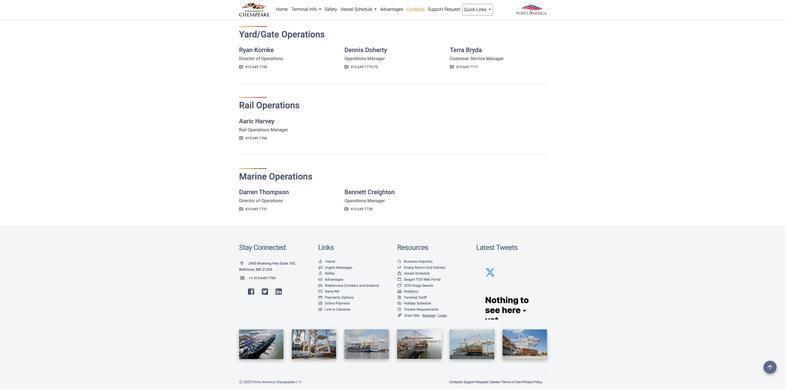 Task type: locate. For each thing, give the bounding box(es) containing it.
2400 broening hwy suite 105, baltimore, md 21224 link
[[239, 262, 296, 272]]

support
[[428, 7, 443, 12], [463, 380, 475, 384]]

browser image for ocr
[[397, 284, 402, 288]]

image
[[412, 284, 422, 288]]

0 horizontal spatial terminal
[[291, 7, 308, 12]]

1 horizontal spatial vessel schedule
[[404, 272, 430, 276]]

terminal tariff
[[404, 296, 427, 300]]

use
[[515, 380, 521, 384]]

410.649.7773/70 link
[[345, 65, 378, 69]]

410.649.7766
[[245, 136, 267, 140]]

1 rail from the top
[[239, 100, 254, 111]]

director down ryan
[[239, 56, 255, 61]]

empty
[[404, 266, 414, 270]]

urgent messages link
[[318, 266, 352, 270]]

phone office image left the 410.649.7773/70
[[345, 66, 349, 69]]

tos
[[416, 278, 423, 282]]

2 director from the top
[[239, 198, 255, 204]]

request left careers on the bottom
[[476, 380, 488, 384]]

manager right service on the top of the page
[[486, 56, 504, 61]]

manager down harvey
[[271, 127, 288, 133]]

2 browser image from the top
[[397, 284, 402, 288]]

payments options link
[[318, 296, 354, 300]]

advantages link
[[378, 4, 405, 15], [318, 278, 344, 282]]

browser image inside "ocr image search" link
[[397, 284, 402, 288]]

bells image
[[397, 302, 402, 306]]

21224
[[262, 268, 272, 272]]

support request
[[428, 7, 460, 12]]

operations down dennis
[[345, 56, 366, 61]]

0 horizontal spatial home
[[276, 7, 288, 12]]

phone office image for ryan kornke
[[239, 66, 243, 69]]

0 vertical spatial home
[[276, 7, 288, 12]]

of for thompson
[[256, 198, 260, 204]]

login
[[438, 314, 447, 318]]

operations down kornke
[[261, 56, 283, 61]]

phone office image left 410.649.7755
[[239, 66, 243, 69]]

2 vertical spatial of
[[511, 380, 515, 384]]

ocr
[[404, 284, 411, 288]]

0 vertical spatial vessel schedule
[[341, 7, 373, 12]]

user hard hat image
[[318, 272, 323, 276]]

home
[[276, 7, 288, 12], [326, 260, 335, 264]]

register
[[422, 314, 435, 318]]

1 horizontal spatial contacts link
[[449, 377, 463, 387]]

649-
[[261, 276, 268, 281]]

browser image down ship icon
[[397, 278, 402, 282]]

410.649.7717
[[456, 65, 478, 69]]

1 horizontal spatial home link
[[318, 260, 335, 264]]

1 safety from the top
[[325, 7, 337, 12]]

schedule for bottom vessel schedule link
[[415, 272, 430, 276]]

0 vertical spatial contacts
[[407, 7, 424, 12]]

link to cameras
[[325, 308, 350, 312]]

business inquiries
[[404, 260, 433, 264]]

baltimore,
[[239, 268, 255, 272]]

request left quick
[[444, 7, 460, 12]]

phone office image inside 410.649.7717 link
[[450, 66, 454, 69]]

links
[[476, 7, 486, 12], [318, 244, 334, 252]]

of up 410.649.7731
[[256, 198, 260, 204]]

chesapeake
[[276, 380, 295, 384]]

operations down the "bennett"
[[345, 198, 366, 204]]

links right quick
[[476, 7, 486, 12]]

1 vertical spatial advantages
[[325, 278, 344, 282]]

2 vertical spatial schedule
[[417, 302, 431, 306]]

truck container image
[[318, 284, 323, 288]]

payments options
[[325, 296, 354, 300]]

grain site: register | login
[[404, 313, 447, 318]]

1 vertical spatial vessel schedule
[[404, 272, 430, 276]]

safety down urgent
[[325, 272, 335, 276]]

support request link left careers on the bottom
[[463, 377, 489, 387]]

1 vertical spatial links
[[318, 244, 334, 252]]

browser image inside seagirt tos web portal link
[[397, 278, 402, 282]]

1 horizontal spatial advantages link
[[378, 4, 405, 15]]

2 rail from the top
[[239, 127, 247, 133]]

0 vertical spatial director
[[239, 56, 255, 61]]

request
[[444, 7, 460, 12], [476, 380, 488, 384]]

terminal inside terminal info link
[[291, 7, 308, 12]]

phone office image left 410.649.7728
[[345, 208, 349, 211]]

safety link
[[323, 4, 339, 15], [318, 272, 335, 276]]

browser image for seagirt
[[397, 278, 402, 282]]

1 vertical spatial contacts
[[449, 380, 463, 384]]

0 vertical spatial vessel schedule link
[[339, 4, 378, 15]]

0 horizontal spatial phone office image
[[239, 66, 243, 69]]

aaric harvey rail operations manager
[[239, 118, 288, 133]]

phone office image left the 410.649.7766
[[239, 137, 243, 140]]

director inside ryan kornke director of operations
[[239, 56, 255, 61]]

410.649.7755 link
[[239, 65, 267, 69]]

of left use
[[511, 380, 515, 384]]

operations down thompson
[[261, 198, 283, 204]]

0 horizontal spatial vessel
[[341, 7, 353, 12]]

1 horizontal spatial links
[[476, 7, 486, 12]]

seagirt tos web portal
[[404, 278, 441, 282]]

privacy policy link
[[521, 377, 543, 387]]

director down darren
[[239, 198, 255, 204]]

ocr image search
[[404, 284, 433, 288]]

0 vertical spatial support request link
[[426, 4, 462, 15]]

1 horizontal spatial home
[[326, 260, 335, 264]]

home link up urgent
[[318, 260, 335, 264]]

1 vertical spatial rail
[[239, 127, 247, 133]]

delivery
[[433, 266, 446, 270]]

grain
[[404, 314, 413, 318]]

0 vertical spatial safety link
[[323, 4, 339, 15]]

0 horizontal spatial home link
[[274, 4, 289, 15]]

web
[[423, 278, 430, 282]]

analytics link
[[397, 290, 418, 294]]

0 horizontal spatial request
[[444, 7, 460, 12]]

darren thompson director of operations
[[239, 189, 289, 204]]

phone office image for terra bryda
[[450, 66, 454, 69]]

1 horizontal spatial terminal
[[404, 296, 418, 300]]

phone office image
[[345, 66, 349, 69], [239, 137, 243, 140], [239, 208, 243, 211], [241, 277, 249, 280]]

terminal down analytics
[[404, 296, 418, 300]]

options
[[341, 296, 354, 300]]

1 browser image from the top
[[397, 278, 402, 282]]

1 vertical spatial home
[[326, 260, 335, 264]]

phone office image down 'customer'
[[450, 66, 454, 69]]

rail up aaric
[[239, 100, 254, 111]]

2 horizontal spatial phone office image
[[450, 66, 454, 69]]

1 vertical spatial request
[[476, 380, 488, 384]]

0 horizontal spatial contacts
[[407, 7, 424, 12]]

of up 410.649.7755
[[256, 56, 260, 61]]

1 horizontal spatial vessel schedule link
[[397, 272, 430, 276]]

| left sign in image on the left bottom
[[296, 380, 297, 384]]

phone office image left 410.649.7731
[[239, 208, 243, 211]]

phone office image for dennis doherty
[[345, 66, 349, 69]]

home link left terminal info
[[274, 4, 289, 15]]

0 horizontal spatial vessel schedule
[[341, 7, 373, 12]]

0 vertical spatial safety
[[325, 7, 337, 12]]

rail down aaric
[[239, 127, 247, 133]]

yard/gate operations
[[239, 29, 325, 40]]

0 horizontal spatial support
[[428, 7, 443, 12]]

contacts link
[[405, 4, 426, 15], [449, 377, 463, 387]]

rail
[[239, 100, 254, 111], [239, 127, 247, 133]]

1 vertical spatial browser image
[[397, 284, 402, 288]]

0 vertical spatial home link
[[274, 4, 289, 15]]

support request link left quick
[[426, 4, 462, 15]]

1 vertical spatial schedule
[[415, 272, 430, 276]]

analytics image
[[397, 290, 402, 294]]

1 vertical spatial safety
[[325, 272, 335, 276]]

director inside darren thompson director of operations
[[239, 198, 255, 204]]

| left login link
[[436, 313, 437, 318]]

phone office image inside 410.649.7773/70 link
[[345, 66, 349, 69]]

phone office image
[[239, 66, 243, 69], [450, 66, 454, 69], [345, 208, 349, 211]]

1 horizontal spatial contacts
[[449, 380, 463, 384]]

holiday schedule
[[404, 302, 431, 306]]

and
[[426, 266, 432, 270]]

phone office image inside +1 410-649-7769 link
[[241, 277, 249, 280]]

0 vertical spatial advantages link
[[378, 4, 405, 15]]

linkedin image
[[276, 288, 282, 296]]

safety
[[325, 7, 337, 12], [325, 272, 335, 276]]

bennett creighton operations manager
[[345, 189, 395, 204]]

stay
[[239, 244, 252, 252]]

anchor image
[[318, 260, 323, 264]]

director
[[239, 56, 255, 61], [239, 198, 255, 204]]

0 vertical spatial terminal
[[291, 7, 308, 12]]

seagirt
[[404, 278, 415, 282]]

1 director from the top
[[239, 56, 255, 61]]

1 horizontal spatial phone office image
[[345, 208, 349, 211]]

home left terminal info
[[276, 7, 288, 12]]

contacts support request careers terms of use privacy policy
[[449, 380, 542, 384]]

ship image
[[397, 272, 402, 276]]

browser image up analytics "image"
[[397, 284, 402, 288]]

1 vertical spatial safety link
[[318, 272, 335, 276]]

portal
[[431, 278, 441, 282]]

operations up thompson
[[269, 171, 312, 182]]

analytics
[[404, 290, 418, 294]]

urgent messages
[[325, 266, 352, 270]]

0 vertical spatial schedule
[[354, 7, 372, 12]]

0 horizontal spatial contacts link
[[405, 4, 426, 15]]

link to cameras link
[[318, 308, 350, 312]]

yard/gate
[[239, 29, 279, 40]]

phone office image inside 410.649.7728 link
[[345, 208, 349, 211]]

operations up harvey
[[256, 100, 300, 111]]

1 horizontal spatial vessel
[[404, 272, 414, 276]]

operations inside ryan kornke director of operations
[[261, 56, 283, 61]]

safety link right info
[[323, 4, 339, 15]]

exchange image
[[397, 266, 402, 270]]

requirements
[[417, 308, 439, 312]]

latest tweets
[[476, 244, 518, 252]]

and
[[359, 284, 365, 288]]

phone office image inside the 410.649.7755 link
[[239, 66, 243, 69]]

0 vertical spatial advantages
[[380, 7, 403, 12]]

phone office image down baltimore,
[[241, 277, 249, 280]]

0 vertical spatial rail
[[239, 100, 254, 111]]

seagirt tos web portal link
[[397, 278, 441, 282]]

0 horizontal spatial |
[[296, 380, 297, 384]]

terminal left info
[[291, 7, 308, 12]]

410.649.7731
[[245, 207, 267, 211]]

manager down 'creighton'
[[367, 198, 385, 204]]

phone office image inside the 410.649.7731 link
[[239, 208, 243, 211]]

ryan
[[239, 46, 253, 54]]

customer
[[450, 56, 469, 61]]

105,
[[289, 262, 296, 266]]

1 vertical spatial vessel
[[404, 272, 414, 276]]

terminal
[[291, 7, 308, 12], [404, 296, 418, 300]]

safety link down urgent
[[318, 272, 335, 276]]

browser image
[[397, 278, 402, 282], [397, 284, 402, 288]]

2023 ports america chesapeake |
[[243, 380, 298, 384]]

facebook square image
[[248, 288, 254, 296]]

links up anchor 'icon'
[[318, 244, 334, 252]]

1 vertical spatial home link
[[318, 260, 335, 264]]

of inside darren thompson director of operations
[[256, 198, 260, 204]]

home up urgent
[[326, 260, 335, 264]]

safety right info
[[325, 7, 337, 12]]

twitter square image
[[262, 288, 268, 296]]

credit card image
[[318, 296, 323, 300]]

0 vertical spatial browser image
[[397, 278, 402, 282]]

0 horizontal spatial advantages link
[[318, 278, 344, 282]]

n4
[[335, 290, 339, 294]]

1 vertical spatial terminal
[[404, 296, 418, 300]]

ports
[[252, 380, 261, 384]]

manager inside aaric harvey rail operations manager
[[271, 127, 288, 133]]

of inside ryan kornke director of operations
[[256, 56, 260, 61]]

1 vertical spatial support request link
[[463, 377, 489, 387]]

1 vertical spatial director
[[239, 198, 255, 204]]

1 vertical spatial |
[[296, 380, 297, 384]]

operations up the 410.649.7766
[[248, 127, 269, 133]]

doherty
[[365, 46, 387, 54]]

410.649.7755
[[245, 65, 267, 69]]

register link
[[421, 314, 435, 318]]

container storage image
[[318, 290, 323, 294]]

manager down the doherty
[[367, 56, 385, 61]]

go to top image
[[764, 361, 777, 374]]

trucker
[[404, 308, 416, 312]]

quick links
[[464, 7, 488, 12]]

home link
[[274, 4, 289, 15], [318, 260, 335, 264]]

0 vertical spatial vessel
[[341, 7, 353, 12]]

empty return and delivery link
[[397, 266, 446, 270]]

1 horizontal spatial support
[[463, 380, 475, 384]]

0 vertical spatial |
[[436, 313, 437, 318]]

|
[[436, 313, 437, 318], [296, 380, 297, 384]]

careers link
[[489, 377, 501, 387]]

1 vertical spatial of
[[256, 198, 260, 204]]

tweets
[[496, 244, 518, 252]]

0 vertical spatial of
[[256, 56, 260, 61]]

phone office image inside 410.649.7766 link
[[239, 137, 243, 140]]

login link
[[438, 314, 447, 318]]



Task type: vqa. For each thing, say whether or not it's contained in the screenshot.
Ryan Kornke phone office image
yes



Task type: describe. For each thing, give the bounding box(es) containing it.
marine operations
[[239, 171, 312, 182]]

410.649.7728
[[351, 207, 373, 211]]

thompson
[[259, 189, 289, 196]]

online payment link
[[318, 302, 350, 306]]

0 horizontal spatial support request link
[[426, 4, 462, 15]]

2400
[[248, 262, 256, 266]]

credit card front image
[[318, 302, 323, 306]]

holiday schedule link
[[397, 302, 431, 306]]

hwy
[[272, 262, 279, 266]]

resources
[[397, 244, 428, 252]]

410-
[[254, 276, 261, 281]]

policy
[[533, 380, 542, 384]]

1 horizontal spatial advantages
[[380, 7, 403, 12]]

trucker requirements link
[[397, 308, 439, 312]]

1 vertical spatial vessel schedule link
[[397, 272, 430, 276]]

marine
[[239, 171, 267, 182]]

broening
[[257, 262, 271, 266]]

messages
[[336, 266, 352, 270]]

holiday
[[404, 302, 416, 306]]

terms
[[501, 380, 511, 384]]

search
[[422, 284, 433, 288]]

0 horizontal spatial links
[[318, 244, 334, 252]]

terminal info
[[291, 7, 318, 12]]

payments
[[325, 296, 341, 300]]

7769
[[268, 276, 276, 281]]

to
[[332, 308, 335, 312]]

0 vertical spatial contacts link
[[405, 4, 426, 15]]

info
[[309, 7, 317, 12]]

1 vertical spatial advantages link
[[318, 278, 344, 282]]

1 horizontal spatial |
[[436, 313, 437, 318]]

2023
[[244, 380, 252, 384]]

home link for urgent messages link
[[318, 260, 335, 264]]

kornke
[[254, 46, 274, 54]]

navis n4
[[325, 290, 339, 294]]

map marker alt image
[[241, 262, 248, 266]]

dennis doherty operations manager
[[345, 46, 387, 61]]

webaccess (truckers and brokers)
[[325, 284, 379, 288]]

contacts for contacts
[[407, 7, 424, 12]]

dennis
[[345, 46, 364, 54]]

quick
[[464, 7, 475, 12]]

link
[[325, 308, 331, 312]]

ocr image search link
[[397, 284, 433, 288]]

safety link for bottommost advantages link
[[318, 272, 335, 276]]

operations inside bennett creighton operations manager
[[345, 198, 366, 204]]

hand receiving image
[[318, 278, 323, 282]]

america
[[262, 380, 275, 384]]

rail inside aaric harvey rail operations manager
[[239, 127, 247, 133]]

410.649.7717 link
[[450, 65, 478, 69]]

0 vertical spatial support
[[428, 7, 443, 12]]

manager inside dennis doherty operations manager
[[367, 56, 385, 61]]

copyright image
[[239, 381, 243, 384]]

operations inside dennis doherty operations manager
[[345, 56, 366, 61]]

+1 410-649-7769 link
[[239, 276, 276, 281]]

webaccess
[[325, 284, 343, 288]]

navis
[[325, 290, 334, 294]]

urgent
[[325, 266, 335, 270]]

terminal tariff link
[[397, 296, 427, 300]]

camera image
[[318, 308, 323, 312]]

terminal info link
[[289, 4, 323, 15]]

410.649.7773/70
[[351, 65, 378, 69]]

410.649.7731 link
[[239, 207, 267, 211]]

home inside home link
[[276, 7, 288, 12]]

0 horizontal spatial vessel schedule link
[[339, 4, 378, 15]]

bennett
[[345, 189, 366, 196]]

terminal for terminal info
[[291, 7, 308, 12]]

connected
[[253, 244, 286, 252]]

410.649.7728 link
[[345, 207, 373, 211]]

contacts for contacts support request careers terms of use privacy policy
[[449, 380, 463, 384]]

brokers)
[[366, 284, 379, 288]]

terms of use link
[[501, 377, 521, 387]]

safety link for vessel schedule link to the left
[[323, 4, 339, 15]]

director for ryan
[[239, 56, 255, 61]]

aaric
[[239, 118, 254, 125]]

0 vertical spatial links
[[476, 7, 486, 12]]

2400 broening hwy suite 105, baltimore, md 21224
[[239, 262, 296, 272]]

+1 410-649-7769
[[249, 276, 276, 281]]

0 horizontal spatial advantages
[[325, 278, 344, 282]]

phone office image for aaric harvey
[[239, 137, 243, 140]]

online payment
[[325, 302, 350, 306]]

terra
[[450, 46, 464, 54]]

operations inside aaric harvey rail operations manager
[[248, 127, 269, 133]]

search image
[[397, 260, 402, 264]]

1 vertical spatial support
[[463, 380, 475, 384]]

webaccess (truckers and brokers) link
[[318, 284, 379, 288]]

manager inside terra bryda customer service manager
[[486, 56, 504, 61]]

bryda
[[466, 46, 482, 54]]

2 safety from the top
[[325, 272, 335, 276]]

privacy
[[522, 380, 533, 384]]

careers
[[489, 380, 500, 384]]

latest
[[476, 244, 495, 252]]

phone office image for darren thompson
[[239, 208, 243, 211]]

home link for terminal info link
[[274, 4, 289, 15]]

0 vertical spatial request
[[444, 7, 460, 12]]

1 horizontal spatial support request link
[[463, 377, 489, 387]]

tariff
[[418, 296, 427, 300]]

1 horizontal spatial request
[[476, 380, 488, 384]]

list alt image
[[397, 308, 402, 312]]

of for kornke
[[256, 56, 260, 61]]

1 vertical spatial contacts link
[[449, 377, 463, 387]]

operations inside darren thompson director of operations
[[261, 198, 283, 204]]

sign in image
[[298, 381, 301, 384]]

navis n4 link
[[318, 290, 339, 294]]

bullhorn image
[[318, 266, 323, 270]]

phone office image for bennett creighton
[[345, 208, 349, 211]]

trucker requirements
[[404, 308, 439, 312]]

director for darren
[[239, 198, 255, 204]]

payment
[[336, 302, 350, 306]]

wheat image
[[397, 314, 402, 318]]

operations down terminal info
[[281, 29, 325, 40]]

terminal for terminal tariff
[[404, 296, 418, 300]]

suite
[[280, 262, 288, 266]]

schedule for holiday schedule link
[[417, 302, 431, 306]]

manager inside bennett creighton operations manager
[[367, 198, 385, 204]]

terra bryda customer service manager
[[450, 46, 504, 61]]

file invoice image
[[397, 296, 402, 300]]

410.649.7766 link
[[239, 136, 267, 140]]



